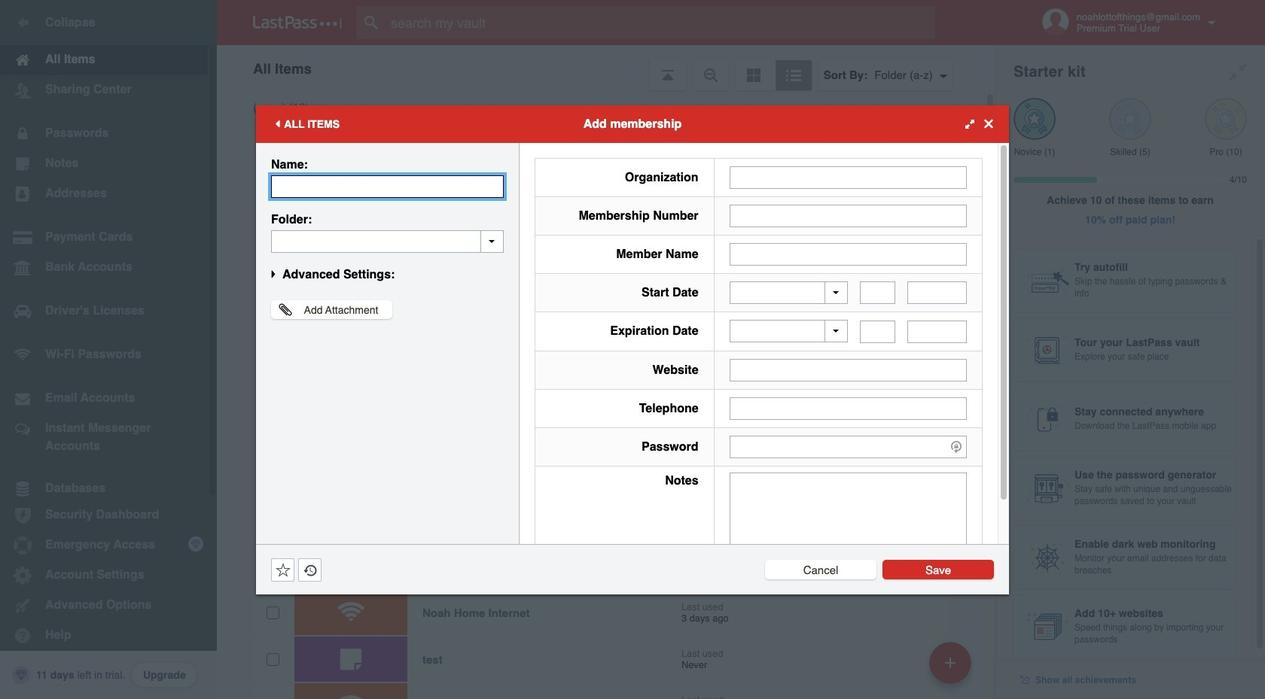 Task type: locate. For each thing, give the bounding box(es) containing it.
None password field
[[729, 436, 967, 458]]

None text field
[[729, 204, 967, 227], [271, 230, 504, 253], [729, 243, 967, 265], [908, 282, 967, 304], [860, 320, 896, 343], [729, 359, 967, 381], [729, 473, 967, 566], [729, 204, 967, 227], [271, 230, 504, 253], [729, 243, 967, 265], [908, 282, 967, 304], [860, 320, 896, 343], [729, 359, 967, 381], [729, 473, 967, 566]]

vault options navigation
[[217, 45, 996, 90]]

dialog
[[256, 105, 1009, 595]]

main navigation navigation
[[0, 0, 217, 700]]

None text field
[[729, 166, 967, 189], [271, 175, 504, 198], [860, 282, 896, 304], [908, 320, 967, 343], [729, 397, 967, 420], [729, 166, 967, 189], [271, 175, 504, 198], [860, 282, 896, 304], [908, 320, 967, 343], [729, 397, 967, 420]]

lastpass image
[[253, 16, 342, 29]]



Task type: describe. For each thing, give the bounding box(es) containing it.
new item navigation
[[924, 638, 980, 700]]

Search search field
[[357, 6, 959, 39]]

search my vault text field
[[357, 6, 959, 39]]

new item image
[[945, 658, 956, 668]]



